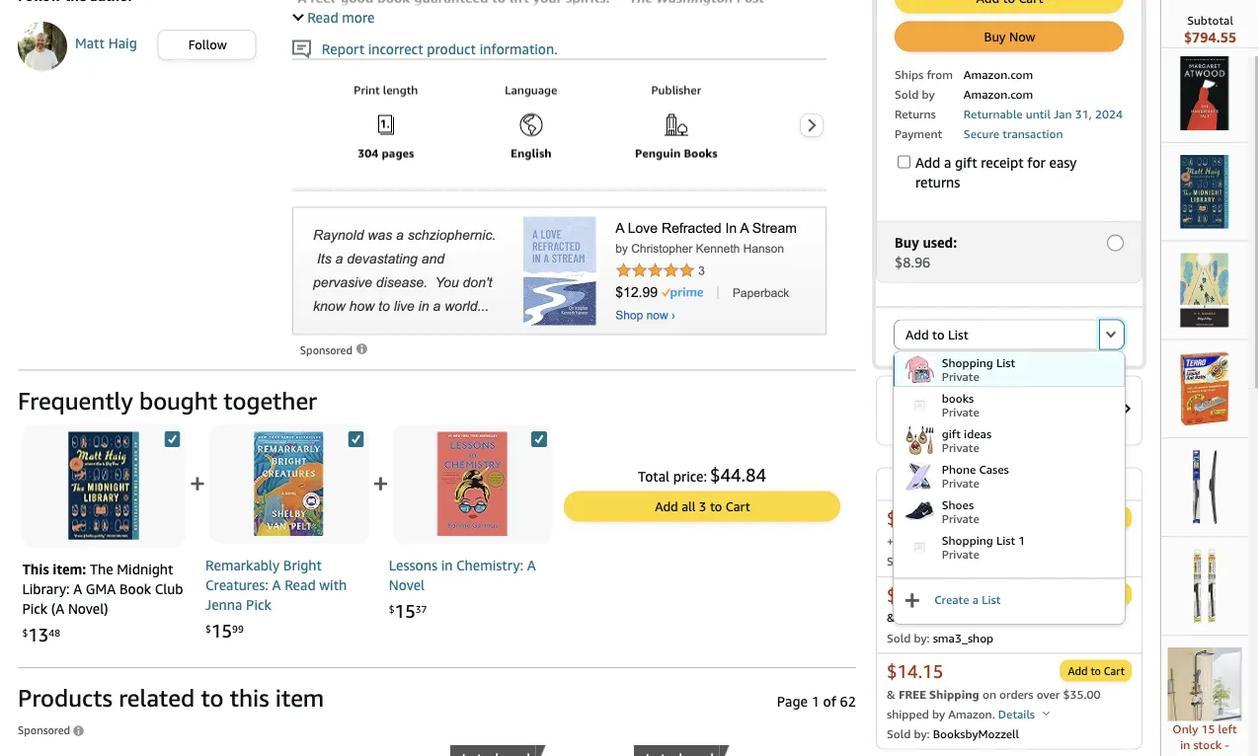 Task type: vqa. For each thing, say whether or not it's contained in the screenshot.
"Cute" to the top
no



Task type: locate. For each thing, give the bounding box(es) containing it.
add all 3 to cart
[[655, 499, 750, 514]]

shipped
[[887, 707, 929, 721]]

add for add to cart submit corresponding to $13.65
[[1068, 588, 1088, 601]]

a inside the midnight library: a gma book club pick (a novel)
[[73, 581, 82, 597]]

checkbox image
[[165, 431, 180, 447], [348, 431, 364, 447], [531, 431, 547, 447]]

1 vertical spatial free
[[899, 687, 926, 701]]

2 add to cart from the top
[[1068, 588, 1125, 601]]

free down $13.65
[[899, 611, 926, 625]]

0 vertical spatial the midnight library: a gma book club pick (a novel) image
[[1168, 155, 1242, 229]]

by down & free shipping
[[932, 707, 945, 721]]

list for shopping list 2
[[996, 568, 1015, 582]]

1 left of
[[811, 693, 820, 710]]

1 shipping from the top
[[929, 611, 979, 625]]

2 vertical spatial shopping
[[942, 568, 993, 582]]

shopping inside shopping list 1 private
[[942, 533, 993, 547]]

2 by: from the top
[[914, 631, 930, 645]]

None submit
[[896, 0, 1123, 12], [1100, 320, 1124, 349], [896, 0, 1123, 12], [1100, 320, 1124, 349]]

a up returns
[[944, 154, 951, 170]]

1 horizontal spatial buy
[[984, 29, 1006, 44]]

list up the shopping list 2
[[996, 533, 1015, 547]]

a inside remarkably bright creatures: a read with jenna pick $ 15 99
[[272, 577, 281, 593]]

$44.84
[[710, 465, 766, 486]]

private
[[942, 369, 979, 383], [942, 404, 979, 418], [942, 440, 979, 454], [942, 475, 979, 489], [942, 511, 979, 525], [942, 547, 979, 560]]

$8.60
[[887, 508, 933, 529]]

0 horizontal spatial on
[[982, 687, 996, 701]]

0 vertical spatial a
[[944, 154, 951, 170]]

0 horizontal spatial a
[[73, 581, 82, 597]]

sold inside $8.60 + $4.99  shipping sold by: gama1521
[[887, 554, 911, 568]]

cart down $44.84
[[726, 499, 750, 514]]

a for club
[[73, 581, 82, 597]]

3 checkbox image from the left
[[531, 431, 547, 447]]

buy up $8.96
[[895, 234, 919, 250]]

0 vertical spatial by
[[922, 87, 935, 101]]

list for shopping list 1 private
[[996, 533, 1015, 547]]

novel)
[[68, 601, 108, 617]]

the midnight library: a gma book club pick (a novel)
[[22, 561, 183, 617]]

by: inside $8.60 + $4.99  shipping sold by: gama1521
[[914, 554, 930, 568]]

0 vertical spatial sponsored link
[[300, 340, 369, 360]]

add for add a gift receipt for easy returns "checkbox"
[[915, 154, 940, 170]]

1 horizontal spatial from
[[1003, 392, 1034, 408]]

sponsored link up together
[[300, 340, 369, 360]]

2 horizontal spatial checkbox image
[[531, 431, 547, 447]]

more
[[342, 9, 375, 25]]

1 vertical spatial in
[[1180, 738, 1190, 752]]

1 vertical spatial on
[[982, 687, 996, 701]]

1 vertical spatial buy
[[895, 234, 919, 250]]

free
[[899, 611, 926, 625], [899, 687, 926, 701]]

shipping up amazon.
[[929, 687, 979, 701]]

list
[[948, 327, 968, 342], [996, 355, 1015, 369], [996, 533, 1015, 547], [996, 568, 1015, 582], [982, 593, 1001, 607]]

& right new
[[926, 392, 936, 408]]

0 horizontal spatial buy
[[895, 234, 919, 250]]

lessons in chemistry: a novel image
[[420, 432, 524, 536]]

0 vertical spatial add to cart
[[1068, 511, 1125, 524]]

3 shopping from the top
[[942, 568, 993, 582]]

$ left 96
[[895, 412, 900, 423]]

0 vertical spatial on
[[1017, 476, 1034, 492]]

1 vertical spatial shipping
[[931, 534, 977, 548]]

$ left 48
[[22, 627, 28, 638]]

books image
[[905, 390, 934, 419]]

shopping up 'gama1521'
[[942, 533, 993, 547]]

$ inside new & used (83) from $ 8 96
[[895, 412, 900, 423]]

from right the (83)
[[1003, 392, 1034, 408]]

15 inside remarkably bright creatures: a read with jenna pick $ 15 99
[[211, 620, 232, 641]]

amazon.com for amazon.com returns
[[964, 87, 1033, 101]]

by: down shipped
[[914, 727, 930, 741]]

0 horizontal spatial 15
[[211, 620, 232, 641]]

0 vertical spatial free
[[899, 611, 926, 625]]

by: up $14.15
[[914, 631, 930, 645]]

$ down jenna
[[205, 623, 211, 634]]

returnable until jan 31, 2024 button
[[964, 105, 1123, 121]]

1 vertical spatial shipping
[[929, 687, 979, 701]]

amazon.com
[[964, 67, 1033, 81], [964, 87, 1033, 101]]

1 horizontal spatial 1
[[1018, 533, 1025, 547]]

1 vertical spatial sponsored
[[18, 724, 73, 736]]

pick inside remarkably bright creatures: a read with jenna pick $ 15 99
[[246, 597, 271, 613]]

0 vertical spatial &
[[926, 392, 936, 408]]

1 vertical spatial sponsored link
[[18, 711, 84, 739]]

&
[[926, 392, 936, 408], [887, 611, 895, 625], [887, 687, 895, 701]]

None radio
[[1099, 319, 1125, 350]]

add
[[915, 154, 940, 170], [906, 327, 929, 342], [655, 499, 678, 514], [1068, 511, 1088, 524], [1068, 588, 1088, 601], [1068, 665, 1088, 677]]

Add all 3 to Cart submit
[[565, 492, 839, 521]]

0 horizontal spatial in
[[441, 557, 453, 573]]

1 up 2 on the right
[[1018, 533, 1025, 547]]

shipping up 'gama1521'
[[931, 534, 977, 548]]

cart
[[726, 499, 750, 514], [1104, 511, 1125, 524], [1104, 588, 1125, 601], [1104, 665, 1125, 677]]

0 horizontal spatial 1
[[811, 693, 820, 710]]

gift left ideas
[[942, 426, 961, 440]]

shoes image
[[905, 496, 934, 526]]

sponsored up together
[[300, 344, 355, 356]]

in inside only 15 left in stock - order soon.
[[1180, 738, 1190, 752]]

list for shopping list private
[[996, 355, 1015, 369]]

cart left peak silicone plus windshield wiper blade, 22-inch (pack of 1)
[[1104, 511, 1125, 524]]

0 horizontal spatial shipping
[[931, 534, 977, 548]]

page
[[777, 693, 808, 710]]

sold down shipped
[[887, 727, 911, 741]]

1 horizontal spatial on
[[1017, 476, 1034, 492]]

$794.55
[[1184, 29, 1236, 45]]

by: inside the $13.65 & free shipping sold by: sma3_shop
[[914, 631, 930, 645]]

$14.15
[[887, 661, 943, 682]]

1 horizontal spatial sponsored
[[300, 344, 355, 356]]

create a list
[[934, 593, 1001, 607]]

report
[[322, 40, 364, 57]]

15 up the stock
[[1201, 722, 1215, 736]]

list
[[332, 74, 1259, 176], [57, 745, 817, 756]]

6 private from the top
[[942, 547, 979, 560]]

1 add to cart submit from the top
[[1061, 508, 1131, 528]]

order
[[1174, 754, 1203, 756]]

product
[[427, 40, 476, 57]]

pick for novel)
[[22, 601, 48, 617]]

pick down library:
[[22, 601, 48, 617]]

sold up $14.15
[[887, 631, 911, 645]]

chemistry:
[[456, 557, 523, 573]]

lessons in chemistry: a novel link
[[389, 556, 552, 595]]

incorrect
[[368, 40, 423, 57]]

a
[[527, 557, 536, 573], [272, 577, 281, 593], [73, 581, 82, 597]]

$8.60 + $4.99  shipping sold by: gama1521
[[887, 508, 992, 568]]

0 horizontal spatial pick
[[22, 601, 48, 617]]

read
[[307, 9, 338, 25], [285, 577, 316, 593]]

shopping up create a list link
[[942, 568, 993, 582]]

add to cart for $13.65
[[1068, 588, 1125, 601]]

15 down jenna
[[211, 620, 232, 641]]

pick down creatures:
[[246, 597, 271, 613]]

1 vertical spatial gift
[[942, 426, 961, 440]]

0 vertical spatial 1
[[1018, 533, 1025, 547]]

1 vertical spatial read
[[285, 577, 316, 593]]

0 vertical spatial gift
[[955, 154, 977, 170]]

$ down novel
[[389, 603, 395, 614]]

2 add to cart submit from the top
[[1061, 585, 1131, 604]]

shopping for shopping list 1
[[942, 533, 993, 547]]

+ up the lessons
[[373, 467, 389, 500]]

to for $8.60 add to cart submit
[[1091, 511, 1101, 524]]

shopping list 1 image
[[905, 532, 934, 561]]

1 vertical spatial &
[[887, 611, 895, 625]]

to
[[932, 327, 945, 342], [710, 499, 722, 514], [1091, 511, 1101, 524], [1091, 588, 1101, 601], [1091, 665, 1101, 677], [201, 684, 224, 712]]

0 vertical spatial shipping
[[929, 611, 979, 625]]

1 shopping from the top
[[942, 355, 993, 369]]

1 private from the top
[[942, 369, 979, 383]]

information.
[[480, 40, 558, 57]]

a inside add a gift receipt for easy returns
[[944, 154, 951, 170]]

1 horizontal spatial a
[[972, 593, 979, 607]]

0 vertical spatial shopping
[[942, 355, 993, 369]]

1 horizontal spatial a
[[272, 577, 281, 593]]

2 vertical spatial add to cart submit
[[1061, 661, 1131, 681]]

15 inside lessons in chemistry: a novel $ 15 37
[[395, 600, 415, 621]]

2 vertical spatial add to cart
[[1068, 665, 1125, 677]]

frequently
[[18, 386, 133, 415]]

details
[[998, 707, 1038, 721]]

1 amazon.com from the top
[[964, 67, 1033, 81]]

book
[[119, 581, 151, 597]]

2 private from the top
[[942, 404, 979, 418]]

add inside add a gift receipt for easy returns
[[915, 154, 940, 170]]

read down bright
[[285, 577, 316, 593]]

products
[[18, 684, 112, 712]]

8
[[900, 411, 910, 430]]

& free shipping
[[887, 687, 979, 701]]

popover image
[[1043, 711, 1049, 716]]

3 private from the top
[[942, 440, 979, 454]]

add to cart submit for $13.65
[[1061, 585, 1131, 604]]

list left 2 on the right
[[996, 568, 1015, 582]]

4 private from the top
[[942, 475, 979, 489]]

sponsored down the products
[[18, 724, 73, 736]]

checkbox image down frequently bought together at the left bottom of the page
[[165, 431, 180, 447]]

by: for $13.65
[[914, 631, 930, 645]]

amazon.com up returnable
[[964, 87, 1033, 101]]

on right sellers
[[1017, 476, 1034, 492]]

in
[[441, 557, 453, 573], [1180, 738, 1190, 752]]

add for add to list submit in the right top of the page
[[906, 327, 929, 342]]

sponsored link down $ 13 48
[[18, 711, 84, 739]]

1 free from the top
[[899, 611, 926, 625]]

0 horizontal spatial the midnight library: a gma book club pick (a novel) image
[[50, 432, 158, 540]]

amazon.com inside amazon.com sold by
[[964, 67, 1033, 81]]

add inside option
[[906, 327, 929, 342]]

until
[[1026, 107, 1051, 120]]

1 vertical spatial by:
[[914, 631, 930, 645]]

from right 'ships'
[[927, 67, 953, 81]]

1 horizontal spatial pick
[[246, 597, 271, 613]]

shopping up books
[[942, 355, 993, 369]]

of
[[823, 693, 836, 710]]

a inside lessons in chemistry: a novel $ 15 37
[[527, 557, 536, 573]]

1 vertical spatial from
[[1003, 392, 1034, 408]]

returns
[[915, 174, 960, 190]]

list containing print length
[[332, 74, 1259, 176]]

checkbox image right lessons in chemistry: a novel image
[[531, 431, 547, 447]]

a right create
[[972, 593, 979, 607]]

2 shipping from the top
[[929, 687, 979, 701]]

1 horizontal spatial sponsored link
[[300, 340, 369, 360]]

cart for $8.60
[[1104, 511, 1125, 524]]

shopping inside shopping list private
[[942, 355, 993, 369]]

0 vertical spatial sponsored
[[300, 344, 355, 356]]

penguin
[[635, 146, 681, 159]]

48
[[49, 627, 60, 638]]

1 vertical spatial shopping
[[942, 533, 993, 547]]

gift down secure
[[955, 154, 977, 170]]

leave feedback on sponsored ad element
[[300, 344, 369, 356]]

sold down 'ships'
[[895, 87, 919, 101]]

& for $13.65
[[887, 611, 895, 625]]

in inside lessons in chemistry: a novel $ 15 37
[[441, 557, 453, 573]]

buy left the "now" at the right of the page
[[984, 29, 1006, 44]]

total price: $44.84
[[638, 465, 766, 486]]

cart for $14.15
[[1104, 665, 1125, 677]]

by inside amazon.com sold by
[[922, 87, 935, 101]]

by: down $4.99
[[914, 554, 930, 568]]

list inside shopping list private
[[996, 355, 1015, 369]]

15
[[395, 600, 415, 621], [211, 620, 232, 641], [1201, 722, 1215, 736]]

print length
[[354, 82, 418, 96]]

only 15 left in stock - order soon.
[[1172, 722, 1237, 756]]

a for 15
[[527, 557, 536, 573]]

2 shopping from the top
[[942, 533, 993, 547]]

0 vertical spatial by:
[[914, 554, 930, 568]]

a
[[944, 154, 951, 170], [972, 593, 979, 607]]

2 amazon.com from the top
[[964, 87, 1033, 101]]

amazon.com returns
[[895, 87, 1033, 120]]

together
[[224, 386, 317, 415]]

by down ships from
[[922, 87, 935, 101]]

follow
[[188, 37, 227, 52]]

a right chemistry:
[[527, 557, 536, 573]]

0 vertical spatial buy
[[984, 29, 1006, 44]]

the midnight library: a gma book club pick (a novel) image up malgudi days (penguin classics) image on the top of the page
[[1168, 155, 1242, 229]]

add to cart
[[1068, 511, 1125, 524], [1068, 588, 1125, 601], [1068, 665, 1125, 677]]

1 add to cart from the top
[[1068, 511, 1125, 524]]

3 by: from the top
[[914, 727, 930, 741]]

0 vertical spatial in
[[441, 557, 453, 573]]

31,
[[1075, 107, 1092, 120]]

free up shipped
[[899, 687, 926, 701]]

shipping down the (83)
[[980, 413, 1033, 429]]

0 horizontal spatial a
[[944, 154, 951, 170]]

1 vertical spatial amazon.com
[[964, 87, 1033, 101]]

& up shipped
[[887, 687, 895, 701]]

cart left mosson shower system thermostatic matte black bathroom shower faucet set with tub spout,shower head,3 functions hand sprayer,bidet and shelf rain shower fixtures kit wall mounted image
[[1104, 665, 1125, 677]]

2 free from the top
[[899, 687, 926, 701]]

1 horizontal spatial in
[[1180, 738, 1190, 752]]

item
[[275, 684, 324, 712]]

Add to Cart submit
[[1061, 508, 1131, 528], [1061, 585, 1131, 604], [1061, 661, 1131, 681]]

1 vertical spatial add to cart
[[1068, 588, 1125, 601]]

$ inside $ 13 48
[[22, 627, 28, 638]]

2 horizontal spatial 15
[[1201, 722, 1215, 736]]

1 vertical spatial the midnight library: a gma book club pick (a novel) image
[[50, 432, 158, 540]]

used:
[[923, 234, 957, 250]]

1 vertical spatial add to cart submit
[[1061, 585, 1131, 604]]

with
[[319, 577, 347, 593]]

dropdown image
[[1106, 330, 1116, 338]]

from
[[927, 67, 953, 81], [1003, 392, 1034, 408]]

+ left $4.99
[[887, 534, 894, 548]]

from inside new & used (83) from $ 8 96
[[1003, 392, 1034, 408]]

by: for $8.60
[[914, 554, 930, 568]]

2 checkbox image from the left
[[348, 431, 364, 447]]

the midnight library: a gma book club pick (a novel) image up the
[[50, 432, 158, 540]]

sold down $4.99
[[887, 554, 911, 568]]

1 vertical spatial by
[[932, 707, 945, 721]]

& inside new & used (83) from $ 8 96
[[926, 392, 936, 408]]

sponsored link
[[300, 340, 369, 360], [18, 711, 84, 739]]

1 by: from the top
[[914, 554, 930, 568]]

amazon.com down buy now submit
[[964, 67, 1033, 81]]

& inside the $13.65 & free shipping sold by: sma3_shop
[[887, 611, 895, 625]]

0 vertical spatial list
[[332, 74, 1259, 176]]

the midnight library: a gma book club pick (a novel) image
[[1168, 155, 1242, 229], [50, 432, 158, 540]]

add for $8.60 add to cart submit
[[1068, 511, 1088, 524]]

in up order
[[1180, 738, 1190, 752]]

1 horizontal spatial 15
[[395, 600, 415, 621]]

gift ideas image
[[905, 425, 934, 455]]

the handmaid&#39;s tale image
[[1168, 56, 1242, 130]]

1 vertical spatial a
[[972, 593, 979, 607]]

1 horizontal spatial checkbox image
[[348, 431, 364, 447]]

a down remarkably
[[272, 577, 281, 593]]

1 inside shopping list 1 private
[[1018, 533, 1025, 547]]

pick inside the midnight library: a gma book club pick (a novel)
[[22, 601, 48, 617]]

1 horizontal spatial shipping
[[980, 413, 1033, 429]]

2 vertical spatial &
[[887, 687, 895, 701]]

to for add to list submit in the right top of the page
[[932, 327, 945, 342]]

2 horizontal spatial a
[[527, 557, 536, 573]]

books
[[684, 146, 718, 159]]

report incorrect product information. link
[[292, 40, 558, 59]]

checkbox image for jenna
[[348, 431, 364, 447]]

amazon.com inside amazon.com returns
[[964, 87, 1033, 101]]

this item:
[[22, 561, 90, 577]]

on up amazon.
[[982, 687, 996, 701]]

15 down novel
[[395, 600, 415, 621]]

shipping down create
[[929, 611, 979, 625]]

0 vertical spatial amazon.com
[[964, 67, 1033, 81]]

amazon.com for amazon.com sold by
[[964, 67, 1033, 81]]

cart left rain-x - 810165 latitude water repellency wiper blade, 22 inch - 2 pack image
[[1104, 588, 1125, 601]]

add a gift receipt for easy returns
[[915, 154, 1077, 190]]

& down $13.65
[[887, 611, 895, 625]]

sold
[[895, 87, 919, 101], [887, 554, 911, 568], [887, 631, 911, 645], [887, 727, 911, 741]]

creatures:
[[205, 577, 268, 593]]

now
[[1009, 29, 1035, 44]]

a down item:
[[73, 581, 82, 597]]

+ right 96
[[929, 413, 937, 429]]

in right the lessons
[[441, 557, 453, 573]]

2 vertical spatial by:
[[914, 727, 930, 741]]

private inside shopping list private
[[942, 369, 979, 383]]

0 horizontal spatial from
[[927, 67, 953, 81]]

2
[[1018, 568, 1025, 582]]

0 horizontal spatial checkbox image
[[165, 431, 180, 447]]

checkbox image right remarkably bright creatures: a read with jenna pick 'image'
[[348, 431, 364, 447]]

phone
[[942, 462, 976, 475]]

sponsored
[[300, 344, 355, 356], [18, 724, 73, 736]]

buy inside "buy used: $8.96"
[[895, 234, 919, 250]]

a for jenna
[[272, 577, 281, 593]]

list inside shopping list 1 private
[[996, 533, 1015, 547]]

62
[[840, 693, 856, 710]]

0 horizontal spatial sponsored link
[[18, 711, 84, 739]]

gift inside add a gift receipt for easy returns
[[955, 154, 977, 170]]

list up shopping list private
[[948, 327, 968, 342]]

frequently bought together
[[18, 386, 317, 415]]

sma3_shop
[[933, 631, 994, 645]]

shipping
[[929, 611, 979, 625], [929, 687, 979, 701]]

list down add to list 'option group' at the top right of page
[[996, 355, 1015, 369]]

read right extender expand image
[[307, 9, 338, 25]]

to inside option
[[932, 327, 945, 342]]

new
[[895, 392, 922, 408]]

0 vertical spatial add to cart submit
[[1061, 508, 1131, 528]]

on inside on orders over $35.00 shipped by amazon.
[[982, 687, 996, 701]]

novel
[[389, 577, 425, 593]]

+ left create
[[904, 583, 921, 618]]



Task type: describe. For each thing, give the bounding box(es) containing it.
extender expand image
[[292, 10, 304, 21]]

pick for 15
[[246, 597, 271, 613]]

$ inside remarkably bright creatures: a read with jenna pick $ 15 99
[[205, 623, 211, 634]]

penguin books
[[635, 146, 718, 159]]

& for new
[[926, 392, 936, 408]]

ships
[[895, 67, 924, 81]]

5 private from the top
[[942, 511, 979, 525]]

+ inside $8.60 + $4.99  shipping sold by: gama1521
[[887, 534, 894, 548]]

booksbymozzell
[[933, 727, 1019, 741]]

shopping list 2 image
[[905, 567, 934, 597]]

Add a gift receipt for easy returns checkbox
[[898, 155, 910, 168]]

304 pages
[[358, 146, 414, 159]]

remarkably bright creatures: a read with jenna pick link
[[205, 556, 369, 615]]

read more button
[[292, 9, 375, 25]]

1 vertical spatial list
[[57, 745, 817, 756]]

Add to List radio
[[894, 319, 1099, 350]]

+ $3.99 shipping
[[929, 413, 1033, 429]]

phone cases private
[[942, 462, 1009, 489]]

304
[[358, 146, 379, 159]]

amazon.com sold by
[[895, 67, 1033, 101]]

rain-x - 810165 latitude water repellency wiper blade, 22 inch - 2 pack image
[[1168, 549, 1242, 623]]

subtotal $794.55
[[1184, 13, 1236, 45]]

midnight
[[117, 561, 173, 577]]

next image
[[806, 118, 817, 133]]

amazon.
[[948, 707, 995, 721]]

create
[[934, 593, 969, 607]]

all
[[682, 499, 696, 514]]

1 horizontal spatial the midnight library: a gma book club pick (a novel) image
[[1168, 155, 1242, 229]]

add to cart submit for $8.60
[[1061, 508, 1131, 528]]

secure transaction button
[[964, 124, 1063, 141]]

receipt
[[981, 154, 1024, 170]]

publisher
[[651, 82, 701, 96]]

shipping inside $8.60 + $4.99  shipping sold by: gama1521
[[931, 534, 977, 548]]

$3.99
[[940, 413, 976, 429]]

shopping for shopping list
[[942, 355, 993, 369]]

add for first add to cart submit from the bottom
[[1068, 665, 1088, 677]]

secure transaction
[[964, 126, 1063, 140]]

checkbox image for 15
[[531, 431, 547, 447]]

matt haig link
[[75, 35, 137, 58]]

secure
[[964, 126, 1000, 140]]

Buy Now submit
[[896, 22, 1123, 51]]

3 add to cart from the top
[[1068, 665, 1125, 677]]

over
[[1036, 687, 1060, 701]]

$4.99
[[897, 534, 928, 548]]

0 vertical spatial read
[[307, 9, 338, 25]]

for
[[1027, 154, 1046, 170]]

gama1521
[[933, 554, 992, 568]]

buy for buy used: $8.96
[[895, 234, 919, 250]]

length
[[383, 82, 418, 96]]

add to cart for $8.60
[[1068, 511, 1125, 524]]

shoes private
[[942, 497, 979, 525]]

sold inside the $13.65 & free shipping sold by: sma3_shop
[[887, 631, 911, 645]]

language
[[505, 82, 557, 96]]

a for add
[[944, 154, 951, 170]]

13
[[28, 624, 49, 645]]

by inside on orders over $35.00 shipped by amazon.
[[932, 707, 945, 721]]

list down the shopping list 2
[[982, 593, 1001, 607]]

follow button
[[159, 30, 255, 59]]

0 horizontal spatial sponsored
[[18, 724, 73, 736]]

page 1 of 62
[[777, 693, 856, 710]]

stock
[[1193, 738, 1222, 752]]

gift ideas private
[[942, 426, 992, 454]]

0 vertical spatial from
[[927, 67, 953, 81]]

on orders over $35.00 shipped by amazon.
[[887, 687, 1101, 721]]

ships from
[[895, 67, 953, 81]]

subtotal
[[1187, 13, 1233, 27]]

orders
[[999, 687, 1033, 701]]

1 checkbox image from the left
[[165, 431, 180, 447]]

shipping inside the $13.65 & free shipping sold by: sma3_shop
[[929, 611, 979, 625]]

(a
[[51, 601, 64, 617]]

shopping list image
[[905, 354, 934, 384]]

buy now
[[984, 29, 1035, 44]]

terro t300b liquid ant killer, 12 bait stations image
[[1168, 352, 1242, 426]]

returns
[[895, 107, 936, 120]]

$8.96
[[895, 254, 930, 270]]

jenna
[[205, 597, 242, 613]]

easy
[[1049, 154, 1077, 170]]

96
[[910, 412, 921, 423]]

library:
[[22, 581, 70, 597]]

list inside option
[[948, 327, 968, 342]]

peak silicone plus windshield wiper blade, 22-inch (pack of 1) image
[[1168, 450, 1242, 524]]

other
[[928, 476, 966, 492]]

2024
[[1095, 107, 1123, 120]]

-
[[1225, 738, 1229, 752]]

radio inactive image
[[1107, 234, 1124, 251]]

matt
[[75, 35, 105, 52]]

1 vertical spatial 1
[[811, 693, 820, 710]]

read more
[[307, 9, 375, 25]]

lessons in chemistry: a novel $ 15 37
[[389, 557, 536, 621]]

Add to List submit
[[895, 320, 1099, 349]]

report incorrect product information. image
[[292, 40, 311, 59]]

$ inside lessons in chemistry: a novel $ 15 37
[[389, 603, 395, 614]]

total
[[638, 469, 670, 485]]

ideas
[[964, 426, 992, 440]]

bought
[[139, 386, 217, 415]]

bright
[[283, 557, 322, 573]]

to for first add to cart submit from the bottom
[[1091, 665, 1101, 677]]

products related to this item
[[18, 684, 324, 712]]

+ down "bought"
[[189, 467, 205, 500]]

used
[[940, 392, 971, 408]]

3
[[699, 499, 707, 514]]

gift inside gift ideas private
[[942, 426, 961, 440]]

report incorrect product information.
[[311, 40, 558, 57]]

$35.00
[[1063, 687, 1101, 701]]

other sellers on amazon
[[928, 476, 1090, 492]]

37
[[415, 603, 427, 614]]

cases
[[979, 462, 1009, 475]]

3 add to cart submit from the top
[[1061, 661, 1131, 681]]

new & used (83) from $ 8 96
[[895, 392, 1034, 430]]

the
[[90, 561, 113, 577]]

books
[[942, 391, 974, 404]]

buy for buy now
[[984, 29, 1006, 44]]

$ 13 48
[[22, 624, 60, 645]]

free inside the $13.65 & free shipping sold by: sma3_shop
[[899, 611, 926, 625]]

$13.65 & free shipping sold by: sma3_shop
[[887, 585, 994, 645]]

payment
[[895, 126, 942, 140]]

add to list option group
[[894, 319, 1125, 350]]

remarkably bright creatures: a read with jenna pick image
[[237, 432, 341, 536]]

read inside remarkably bright creatures: a read with jenna pick $ 15 99
[[285, 577, 316, 593]]

private inside phone cases private
[[942, 475, 979, 489]]

private inside gift ideas private
[[942, 440, 979, 454]]

15 inside only 15 left in stock - order soon.
[[1201, 722, 1215, 736]]

add for add all 3 to cart submit
[[655, 499, 678, 514]]

club
[[155, 581, 183, 597]]

cart for $13.65
[[1104, 588, 1125, 601]]

phone cases image
[[905, 461, 934, 490]]

sold inside amazon.com sold by
[[895, 87, 919, 101]]

0 vertical spatial shipping
[[980, 413, 1033, 429]]

malgudi days (penguin classics) image
[[1168, 253, 1242, 327]]

shopping list 2 link
[[894, 564, 1125, 600]]

jan
[[1054, 107, 1072, 120]]

only
[[1172, 722, 1198, 736]]

remarkably
[[205, 557, 280, 573]]

shopping list private
[[942, 355, 1015, 383]]

to for add to cart submit corresponding to $13.65
[[1091, 588, 1101, 601]]

mosson shower system thermostatic matte black bathroom shower faucet set with tub spout,shower head,3 functions hand sprayer,bidet and shelf rain shower fixtures kit wall mounted image
[[1168, 648, 1242, 721]]

private inside shopping list 1 private
[[942, 547, 979, 560]]

a for create
[[972, 593, 979, 607]]



